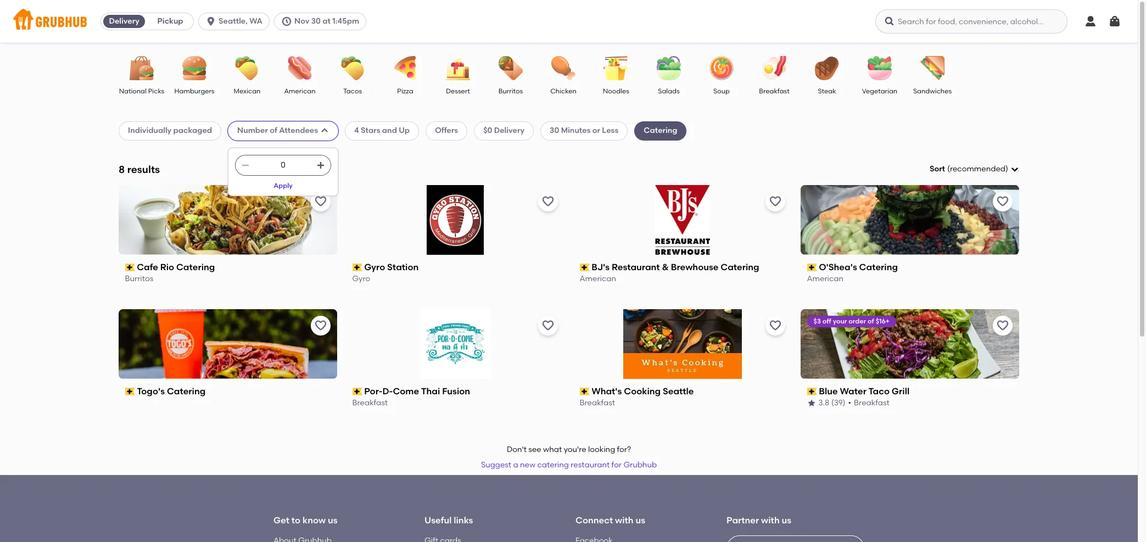 Task type: locate. For each thing, give the bounding box(es) containing it.
subscription pass image
[[808, 264, 817, 271], [353, 388, 362, 396], [808, 388, 817, 396]]

station
[[388, 262, 419, 272]]

or
[[593, 126, 601, 135]]

catering right 'o'shea's'
[[860, 262, 899, 272]]

delivery right $0
[[494, 126, 525, 135]]

know
[[303, 516, 326, 526]]

1 horizontal spatial burritos
[[499, 87, 523, 95]]

packaged
[[173, 126, 212, 135]]

seattle, wa button
[[198, 13, 274, 30]]

with right 'connect'
[[615, 516, 634, 526]]

links
[[454, 516, 473, 526]]

0 vertical spatial gyro
[[365, 262, 386, 272]]

american down american image
[[284, 87, 316, 95]]

connect with us
[[576, 516, 646, 526]]

8 results main content
[[0, 43, 1138, 542]]

30 left the 'at'
[[311, 16, 321, 26]]

don't
[[507, 445, 527, 454]]

salads
[[658, 87, 680, 95]]

delivery button
[[101, 13, 147, 30]]

0 horizontal spatial american
[[284, 87, 316, 95]]

american down 'o'shea's'
[[808, 274, 844, 284]]

gyro down gyro station
[[353, 274, 371, 284]]

0 horizontal spatial of
[[270, 126, 277, 135]]

hamburgers
[[174, 87, 215, 95]]

0 vertical spatial delivery
[[109, 16, 139, 26]]

togo's
[[137, 386, 165, 397]]

svg image inside seattle, wa button
[[206, 16, 217, 27]]

o'shea's catering logo image
[[801, 185, 1020, 255]]

0 horizontal spatial with
[[615, 516, 634, 526]]

sandwiches image
[[914, 56, 952, 80]]

catering right togo's
[[167, 386, 206, 397]]

breakfast image
[[755, 56, 794, 80]]

burritos down cafe
[[125, 274, 154, 284]]

1 vertical spatial 30
[[550, 126, 559, 135]]

delivery inside button
[[109, 16, 139, 26]]

2 with from the left
[[762, 516, 780, 526]]

up
[[399, 126, 410, 135]]

0 horizontal spatial 30
[[311, 16, 321, 26]]

save this restaurant image inside "button"
[[542, 195, 555, 208]]

1 horizontal spatial american
[[580, 274, 617, 284]]

3 us from the left
[[782, 516, 792, 526]]

seattle
[[663, 386, 694, 397]]

30 minutes or less
[[550, 126, 619, 135]]

tacos
[[343, 87, 362, 95]]

subscription pass image left gyro station
[[353, 264, 362, 271]]

us right 'connect'
[[636, 516, 646, 526]]

2 horizontal spatial us
[[782, 516, 792, 526]]

nov 30 at 1:45pm
[[294, 16, 359, 26]]

$3 off your order of $16+
[[814, 317, 890, 325]]

svg image right input item quantity number field
[[317, 161, 325, 170]]

1 horizontal spatial with
[[762, 516, 780, 526]]

results
[[127, 163, 160, 176]]

Search for food, convenience, alcohol... search field
[[876, 9, 1068, 34]]

steak
[[818, 87, 837, 95]]

subscription pass image for blue water taco grill
[[808, 388, 817, 396]]

offers
[[435, 126, 458, 135]]

subscription pass image up star icon
[[808, 388, 817, 396]]

svg image left seattle,
[[206, 16, 217, 27]]

of right number
[[270, 126, 277, 135]]

3.8 (39)
[[819, 398, 846, 408]]

0 horizontal spatial delivery
[[109, 16, 139, 26]]

•
[[849, 398, 852, 408]]

burritos
[[499, 87, 523, 95], [125, 274, 154, 284]]

steak image
[[808, 56, 847, 80]]

1 horizontal spatial of
[[868, 317, 875, 325]]

svg image inside field
[[1011, 165, 1020, 174]]

partner
[[727, 516, 759, 526]]

0 vertical spatial of
[[270, 126, 277, 135]]

see
[[529, 445, 542, 454]]

american for o'shea's catering
[[808, 274, 844, 284]]

catering right brewhouse
[[721, 262, 760, 272]]

american
[[284, 87, 316, 95], [580, 274, 617, 284], [808, 274, 844, 284]]

save this restaurant image for gyro station logo
[[542, 195, 555, 208]]

1 horizontal spatial save this restaurant image
[[542, 195, 555, 208]]

subscription pass image
[[125, 264, 135, 271], [353, 264, 362, 271], [580, 264, 590, 271], [125, 388, 135, 396], [580, 388, 590, 396]]

dessert
[[446, 87, 470, 95]]

mexican image
[[228, 56, 266, 80]]

gyro left station at the left of page
[[365, 262, 386, 272]]

with for connect
[[615, 516, 634, 526]]

main navigation navigation
[[0, 0, 1138, 43]]

star icon image
[[808, 399, 816, 408]]

2 horizontal spatial american
[[808, 274, 844, 284]]

subscription pass image left togo's
[[125, 388, 135, 396]]

what's cooking seattle logo image
[[624, 309, 742, 379]]

1 horizontal spatial us
[[636, 516, 646, 526]]

soup image
[[703, 56, 741, 80]]

catering down salads
[[644, 126, 678, 135]]

catering inside the 'o'shea's catering' link
[[860, 262, 899, 272]]

restaurant
[[612, 262, 660, 272]]

subscription pass image inside por-d-come thai fusion link
[[353, 388, 362, 396]]

delivery left pickup at top left
[[109, 16, 139, 26]]

delivery inside '8 results' main content
[[494, 126, 525, 135]]

0 vertical spatial 30
[[311, 16, 321, 26]]

gyro station
[[365, 262, 419, 272]]

burritos down burritos image
[[499, 87, 523, 95]]

american image
[[281, 56, 319, 80]]

nov 30 at 1:45pm button
[[274, 13, 371, 30]]

chicken image
[[544, 56, 583, 80]]

stars
[[361, 126, 380, 135]]

subscription pass image inside blue water taco grill link
[[808, 388, 817, 396]]

1 vertical spatial burritos
[[125, 274, 154, 284]]

with for partner
[[762, 516, 780, 526]]

0 vertical spatial burritos
[[499, 87, 523, 95]]

subscription pass image inside the 'o'shea's catering' link
[[808, 264, 817, 271]]

at
[[323, 16, 331, 26]]

0 horizontal spatial save this restaurant image
[[314, 319, 327, 332]]

save this restaurant image for o'shea's catering
[[997, 195, 1010, 208]]

30
[[311, 16, 321, 26], [550, 126, 559, 135]]

subscription pass image inside gyro station link
[[353, 264, 362, 271]]

apply button
[[269, 176, 298, 196]]

taco
[[869, 386, 890, 397]]

breakfast down breakfast image
[[759, 87, 790, 95]]

none field containing sort
[[930, 164, 1020, 175]]

1 horizontal spatial 30
[[550, 126, 559, 135]]

blue water taco grill logo image
[[801, 309, 1020, 379]]

of left $16+
[[868, 317, 875, 325]]

0 horizontal spatial burritos
[[125, 274, 154, 284]]

save this restaurant image for what's cooking seattle
[[769, 319, 782, 332]]

save this restaurant button
[[311, 192, 331, 211], [538, 192, 558, 211], [766, 192, 786, 211], [993, 192, 1013, 211], [311, 316, 331, 336], [538, 316, 558, 336], [766, 316, 786, 336], [993, 316, 1013, 336]]

subscription pass image inside the cafe rio catering link
[[125, 264, 135, 271]]

save this restaurant button for gyro station
[[538, 192, 558, 211]]

catering inside bj's restaurant & brewhouse catering link
[[721, 262, 760, 272]]

0 horizontal spatial us
[[328, 516, 338, 526]]

30 inside button
[[311, 16, 321, 26]]

get to know us
[[274, 516, 338, 526]]

number of attendees
[[237, 126, 318, 135]]

restaurant
[[571, 460, 610, 470]]

1 vertical spatial of
[[868, 317, 875, 325]]

1 with from the left
[[615, 516, 634, 526]]

catering inside the cafe rio catering link
[[177, 262, 215, 272]]

for
[[612, 460, 622, 470]]

cafe rio catering
[[137, 262, 215, 272]]

1 horizontal spatial delivery
[[494, 126, 525, 135]]

a
[[513, 460, 518, 470]]

1 vertical spatial gyro
[[353, 274, 371, 284]]

subscription pass image left what's
[[580, 388, 590, 396]]

subscription pass image left por-
[[353, 388, 362, 396]]

$16+
[[876, 317, 890, 325]]

d-
[[383, 386, 393, 397]]

american down bj's
[[580, 274, 617, 284]]

save this restaurant button for cafe rio catering
[[311, 192, 331, 211]]

grill
[[892, 386, 910, 397]]

brewhouse
[[672, 262, 719, 272]]

subscription pass image for what's cooking seattle
[[580, 388, 590, 396]]

with right partner on the right bottom of page
[[762, 516, 780, 526]]

number
[[237, 126, 268, 135]]

and
[[382, 126, 397, 135]]

None field
[[930, 164, 1020, 175]]

subscription pass image inside what's cooking seattle link
[[580, 388, 590, 396]]

subscription pass image inside togo's catering link
[[125, 388, 135, 396]]

sort ( recommended )
[[930, 164, 1009, 174]]

catering right rio
[[177, 262, 215, 272]]

save this restaurant image
[[542, 195, 555, 208], [314, 319, 327, 332]]

subscription pass image left bj's
[[580, 264, 590, 271]]

new
[[520, 460, 536, 470]]

subscription pass image left cafe
[[125, 264, 135, 271]]

svg image
[[206, 16, 217, 27], [885, 16, 896, 27], [320, 127, 329, 135], [317, 161, 325, 170], [1011, 165, 1020, 174]]

water
[[841, 386, 867, 397]]

30 left minutes
[[550, 126, 559, 135]]

gyro station link
[[353, 261, 558, 274]]

off
[[823, 317, 832, 325]]

por-d-come thai fusion link
[[353, 386, 558, 398]]

2 us from the left
[[636, 516, 646, 526]]

1 vertical spatial save this restaurant image
[[314, 319, 327, 332]]

svg image
[[1085, 15, 1098, 28], [1109, 15, 1122, 28], [281, 16, 292, 27], [241, 161, 250, 170]]

$3
[[814, 317, 822, 325]]

wa
[[250, 16, 263, 26]]

o'shea's
[[820, 262, 858, 272]]

suggest
[[481, 460, 512, 470]]

1 vertical spatial delivery
[[494, 126, 525, 135]]

svg image right )
[[1011, 165, 1020, 174]]

subscription pass image for gyro station
[[353, 264, 362, 271]]

0 vertical spatial save this restaurant image
[[542, 195, 555, 208]]

save this restaurant image for cafe rio catering
[[314, 195, 327, 208]]

gyro
[[365, 262, 386, 272], [353, 274, 371, 284]]

togo's catering
[[137, 386, 206, 397]]

us right know
[[328, 516, 338, 526]]

us right partner on the right bottom of page
[[782, 516, 792, 526]]

for?
[[617, 445, 631, 454]]

save this restaurant image
[[314, 195, 327, 208], [769, 195, 782, 208], [997, 195, 1010, 208], [542, 319, 555, 332], [769, 319, 782, 332], [997, 319, 1010, 332]]

subscription pass image inside bj's restaurant & brewhouse catering link
[[580, 264, 590, 271]]

subscription pass image left 'o'shea's'
[[808, 264, 817, 271]]



Task type: describe. For each thing, give the bounding box(es) containing it.
bj's
[[592, 262, 610, 272]]

catering inside togo's catering link
[[167, 386, 206, 397]]

minutes
[[561, 126, 591, 135]]

30 inside '8 results' main content
[[550, 126, 559, 135]]

subscription pass image for cafe rio catering
[[125, 264, 135, 271]]

thai
[[422, 386, 441, 397]]

pizza
[[397, 87, 414, 95]]

save this restaurant image for bj's restaurant & brewhouse catering
[[769, 195, 782, 208]]

subscription pass image for bj's restaurant & brewhouse catering
[[580, 264, 590, 271]]

cafe rio catering logo image
[[119, 185, 337, 255]]

useful
[[425, 516, 452, 526]]

save this restaurant button for por-d-come thai fusion
[[538, 316, 558, 336]]

(39)
[[832, 398, 846, 408]]

bj's restaurant & brewhouse catering link
[[580, 261, 786, 274]]

less
[[602, 126, 619, 135]]

(
[[948, 164, 950, 174]]

national picks
[[119, 87, 164, 95]]

recommended
[[950, 164, 1006, 174]]

save this restaurant image for togo's catering logo
[[314, 319, 327, 332]]

o'shea's catering link
[[808, 261, 1013, 274]]

grubhub
[[624, 460, 657, 470]]

chicken
[[551, 87, 577, 95]]

what's cooking seattle link
[[580, 386, 786, 398]]

useful links
[[425, 516, 473, 526]]

subscription pass image for por-d-come thai fusion
[[353, 388, 362, 396]]

svg image right attendees
[[320, 127, 329, 135]]

por-d-come thai fusion
[[365, 386, 471, 397]]

get
[[274, 516, 290, 526]]

suggest a new catering restaurant for grubhub button
[[476, 456, 662, 475]]

togo's catering logo image
[[119, 309, 337, 379]]

gyro for gyro station
[[365, 262, 386, 272]]

vegetarian
[[863, 87, 898, 95]]

your
[[834, 317, 848, 325]]

4 stars and up
[[354, 126, 410, 135]]

what's cooking seattle
[[592, 386, 694, 397]]

blue water taco grill link
[[808, 386, 1013, 398]]

american for bj's restaurant & brewhouse catering
[[580, 274, 617, 284]]

breakfast down taco
[[855, 398, 890, 408]]

looking
[[588, 445, 616, 454]]

gyro for gyro
[[353, 274, 371, 284]]

connect
[[576, 516, 613, 526]]

dessert image
[[439, 56, 477, 80]]

save this restaurant image for por-d-come thai fusion
[[542, 319, 555, 332]]

por-d-come thai fusion logo image
[[421, 309, 490, 379]]

• breakfast
[[849, 398, 890, 408]]

suggest a new catering restaurant for grubhub
[[481, 460, 657, 470]]

4
[[354, 126, 359, 135]]

partner with us
[[727, 516, 792, 526]]

cafe
[[137, 262, 158, 272]]

individually
[[128, 126, 172, 135]]

8
[[119, 163, 125, 176]]

Input item quantity number field
[[256, 156, 311, 175]]

pickup button
[[147, 13, 193, 30]]

$0 delivery
[[484, 126, 525, 135]]

sort
[[930, 164, 946, 174]]

breakfast down por-
[[353, 398, 388, 408]]

sandwiches
[[914, 87, 952, 95]]

blue
[[820, 386, 838, 397]]

hamburgers image
[[175, 56, 214, 80]]

&
[[663, 262, 669, 272]]

national picks image
[[123, 56, 161, 80]]

what
[[543, 445, 562, 454]]

save this restaurant button for o'shea's catering
[[993, 192, 1013, 211]]

svg image inside nov 30 at 1:45pm button
[[281, 16, 292, 27]]

mexican
[[234, 87, 261, 95]]

pizza image
[[386, 56, 425, 80]]

cafe rio catering link
[[125, 261, 331, 274]]

subscription pass image for o'shea's catering
[[808, 264, 817, 271]]

1 us from the left
[[328, 516, 338, 526]]

picks
[[148, 87, 164, 95]]

noodles
[[603, 87, 630, 95]]

don't see what you're looking for?
[[507, 445, 631, 454]]

rio
[[161, 262, 175, 272]]

svg image up vegetarian image
[[885, 16, 896, 27]]

come
[[393, 386, 420, 397]]

o'shea's catering
[[820, 262, 899, 272]]

burritos image
[[492, 56, 530, 80]]

gyro station logo image
[[427, 185, 484, 255]]

bj's restaurant & brewhouse catering
[[592, 262, 760, 272]]

1:45pm
[[333, 16, 359, 26]]

save this restaurant button for bj's restaurant & brewhouse catering
[[766, 192, 786, 211]]

us for connect with us
[[636, 516, 646, 526]]

seattle, wa
[[219, 16, 263, 26]]

salads image
[[650, 56, 688, 80]]

none field inside '8 results' main content
[[930, 164, 1020, 175]]

vegetarian image
[[861, 56, 899, 80]]

noodles image
[[597, 56, 636, 80]]

$0
[[484, 126, 493, 135]]

to
[[292, 516, 301, 526]]

seattle,
[[219, 16, 248, 26]]

pickup
[[157, 16, 183, 26]]

save this restaurant button for what's cooking seattle
[[766, 316, 786, 336]]

nov
[[294, 16, 309, 26]]

cooking
[[625, 386, 661, 397]]

bj's restaurant & brewhouse catering logo image
[[655, 185, 711, 255]]

tacos image
[[334, 56, 372, 80]]

order
[[849, 317, 867, 325]]

subscription pass image for togo's catering
[[125, 388, 135, 396]]

us for partner with us
[[782, 516, 792, 526]]

breakfast down what's
[[580, 398, 616, 408]]

blue water taco grill
[[820, 386, 910, 397]]

national
[[119, 87, 147, 95]]

3.8
[[819, 398, 830, 408]]



Task type: vqa. For each thing, say whether or not it's contained in the screenshot.
$21.75
no



